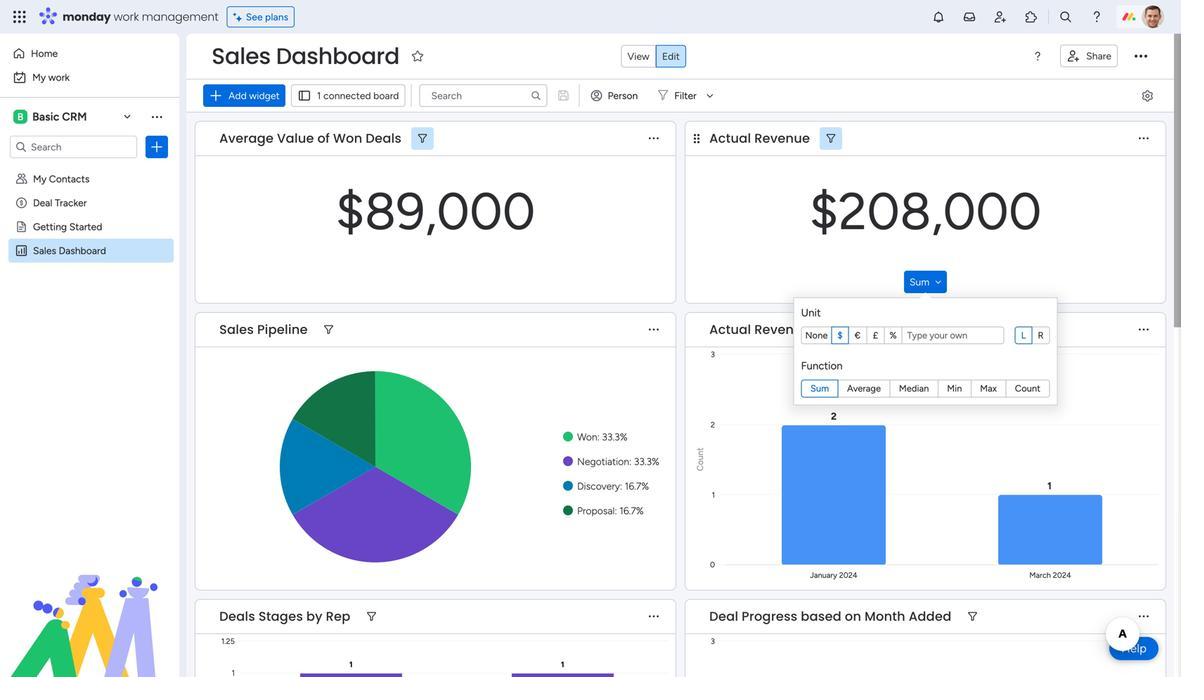Task type: locate. For each thing, give the bounding box(es) containing it.
by for stages
[[307, 608, 323, 626]]

help
[[1122, 642, 1147, 656]]

revenue for actual revenue
[[755, 129, 811, 147]]

1 vertical spatial 33.3%
[[634, 456, 660, 468]]

0 vertical spatial sum
[[910, 276, 930, 288]]

1 vertical spatial average
[[848, 383, 881, 394]]

1 vertical spatial 16.7%
[[620, 505, 644, 517]]

sales for sales dashboard field
[[212, 40, 271, 72]]

deal inside field
[[710, 608, 739, 626]]

function
[[802, 360, 843, 372]]

16.7% down negotiation : 33.3%
[[625, 480, 649, 492]]

actual revenue by month (deals won)
[[710, 321, 956, 339]]

negotiation : 33.3%
[[578, 456, 660, 468]]

2 revenue from the top
[[755, 321, 811, 339]]

my down 'home' in the left top of the page
[[32, 71, 46, 83]]

work right monday
[[114, 9, 139, 25]]

work inside option
[[48, 71, 70, 83]]

:
[[598, 431, 600, 443], [630, 456, 632, 468], [620, 480, 623, 492], [615, 505, 617, 517]]

2 vertical spatial sales
[[219, 321, 254, 339]]

dashboard
[[276, 40, 400, 72], [59, 245, 106, 257]]

0 vertical spatial deals
[[366, 129, 402, 147]]

0 vertical spatial sales dashboard
[[212, 40, 400, 72]]

0 vertical spatial sales
[[212, 40, 271, 72]]

33.3% for negotiation : 33.3%
[[634, 456, 660, 468]]

0 vertical spatial actual
[[710, 129, 752, 147]]

$
[[838, 330, 843, 341]]

1 horizontal spatial deal
[[710, 608, 739, 626]]

0 horizontal spatial average
[[219, 129, 274, 147]]

€
[[855, 330, 861, 341]]

deal for deal tracker
[[33, 197, 52, 209]]

search image
[[531, 90, 542, 101]]

add widget
[[229, 90, 280, 102]]

max
[[981, 383, 997, 394]]

: down negotiation : 33.3%
[[620, 480, 623, 492]]

by left rep
[[307, 608, 323, 626]]

won
[[333, 129, 363, 147], [578, 431, 598, 443]]

(deals
[[877, 321, 920, 339]]

1 connected board
[[317, 90, 399, 102]]

discovery
[[578, 480, 620, 492]]

deals left stages
[[219, 608, 255, 626]]

1 vertical spatial sales dashboard
[[33, 245, 106, 257]]

0 vertical spatial my
[[32, 71, 46, 83]]

1 vertical spatial sum
[[811, 383, 830, 394]]

proposal : 16.7%
[[578, 505, 644, 517]]

home link
[[8, 42, 171, 65]]

1 vertical spatial dashboard
[[59, 245, 106, 257]]

arrow down image
[[702, 87, 719, 104]]

management
[[142, 9, 219, 25]]

1 vertical spatial my
[[33, 173, 47, 185]]

work
[[114, 9, 139, 25], [48, 71, 70, 83]]

more dots image
[[649, 133, 659, 144], [649, 325, 659, 335], [1140, 325, 1149, 335]]

sales inside banner
[[212, 40, 271, 72]]

1 horizontal spatial dashboard
[[276, 40, 400, 72]]

1 horizontal spatial sales dashboard
[[212, 40, 400, 72]]

0 vertical spatial by
[[814, 321, 830, 339]]

1 vertical spatial deal
[[710, 608, 739, 626]]

deals inside average value of won deals field
[[366, 129, 402, 147]]

1 horizontal spatial deals
[[366, 129, 402, 147]]

won inside average value of won deals field
[[333, 129, 363, 147]]

add widget button
[[203, 84, 285, 107]]

by
[[814, 321, 830, 339], [307, 608, 323, 626]]

deal
[[33, 197, 52, 209], [710, 608, 739, 626]]

my inside option
[[32, 71, 46, 83]]

$89,000
[[336, 180, 536, 242]]

option
[[0, 166, 179, 169]]

sales up add widget popup button
[[212, 40, 271, 72]]

0 vertical spatial dashboard
[[276, 40, 400, 72]]

1 horizontal spatial work
[[114, 9, 139, 25]]

my inside list box
[[33, 173, 47, 185]]

actual for actual revenue by month (deals won)
[[710, 321, 752, 339]]

home
[[31, 47, 58, 59]]

sales right public dashboard icon at the top
[[33, 245, 56, 257]]

edit
[[663, 50, 680, 62]]

16.7% for proposal : 16.7%
[[620, 505, 644, 517]]

terry turtle image
[[1142, 6, 1165, 28]]

angle down image
[[936, 277, 942, 287]]

count
[[1016, 383, 1041, 394]]

pipeline
[[257, 321, 308, 339]]

1 horizontal spatial won
[[578, 431, 598, 443]]

person button
[[586, 84, 647, 107]]

my left 'contacts'
[[33, 173, 47, 185]]

0 horizontal spatial won
[[333, 129, 363, 147]]

workspace options image
[[150, 110, 164, 124]]

: for won
[[598, 431, 600, 443]]

actual revenue
[[710, 129, 811, 147]]

sales left pipeline
[[219, 321, 254, 339]]

2 actual from the top
[[710, 321, 752, 339]]

dashboard up connected
[[276, 40, 400, 72]]

0 horizontal spatial work
[[48, 71, 70, 83]]

33.3%
[[602, 431, 628, 443], [634, 456, 660, 468]]

0 horizontal spatial dashboard
[[59, 245, 106, 257]]

0 vertical spatial work
[[114, 9, 139, 25]]

more dots image for deals stages by rep
[[649, 612, 659, 622]]

deals down board
[[366, 129, 402, 147]]

dashboard down started
[[59, 245, 106, 257]]

16.7%
[[625, 480, 649, 492], [620, 505, 644, 517]]

0 vertical spatial average
[[219, 129, 274, 147]]

see
[[246, 11, 263, 23]]

widget
[[249, 90, 280, 102]]

0 vertical spatial won
[[333, 129, 363, 147]]

won)
[[923, 321, 956, 339]]

by left '$'
[[814, 321, 830, 339]]

sales dashboard up 1
[[212, 40, 400, 72]]

help button
[[1110, 637, 1159, 661]]

33.3% up negotiation : 33.3%
[[602, 431, 628, 443]]

sales dashboard
[[212, 40, 400, 72], [33, 245, 106, 257]]

discovery : 16.7%
[[578, 480, 649, 492]]

see plans
[[246, 11, 289, 23]]

basic crm
[[32, 110, 87, 123]]

unit
[[802, 307, 821, 319]]

: for discovery
[[620, 480, 623, 492]]

: up negotiation
[[598, 431, 600, 443]]

revenue
[[755, 129, 811, 147], [755, 321, 811, 339]]

list box
[[0, 164, 179, 453]]

33.3% for won : 33.3%
[[602, 431, 628, 443]]

0 horizontal spatial deal
[[33, 197, 52, 209]]

median
[[900, 383, 930, 394]]

by inside actual revenue by month (deals won) field
[[814, 321, 830, 339]]

0 vertical spatial 16.7%
[[625, 480, 649, 492]]

33.3% up discovery : 16.7%
[[634, 456, 660, 468]]

average down add widget popup button
[[219, 129, 274, 147]]

sum
[[910, 276, 930, 288], [811, 383, 830, 394]]

0 vertical spatial 33.3%
[[602, 431, 628, 443]]

1 vertical spatial work
[[48, 71, 70, 83]]

1 vertical spatial revenue
[[755, 321, 811, 339]]

more dots image
[[1140, 133, 1149, 144], [649, 612, 659, 622], [1140, 612, 1149, 622]]

1 actual from the top
[[710, 129, 752, 147]]

options image
[[150, 140, 164, 154]]

0 vertical spatial revenue
[[755, 129, 811, 147]]

won up negotiation
[[578, 431, 598, 443]]

average inside field
[[219, 129, 274, 147]]

deal left progress
[[710, 608, 739, 626]]

dapulse drag handle 3 image
[[694, 133, 700, 144]]

work down 'home' in the left top of the page
[[48, 71, 70, 83]]

based
[[801, 608, 842, 626]]

sales inside 'field'
[[219, 321, 254, 339]]

Search in workspace field
[[30, 139, 117, 155]]

month
[[833, 321, 874, 339], [865, 608, 906, 626]]

sales dashboard banner
[[186, 34, 1175, 113]]

sum down function
[[811, 383, 830, 394]]

1 vertical spatial deals
[[219, 608, 255, 626]]

None search field
[[420, 84, 548, 107]]

deals
[[366, 129, 402, 147], [219, 608, 255, 626]]

filter button
[[652, 84, 719, 107]]

more dots image for (deals
[[1140, 325, 1149, 335]]

contacts
[[49, 173, 90, 185]]

1 vertical spatial actual
[[710, 321, 752, 339]]

won right of in the left top of the page
[[333, 129, 363, 147]]

deal up getting
[[33, 197, 52, 209]]

0 vertical spatial deal
[[33, 197, 52, 209]]

16.7% down discovery : 16.7%
[[620, 505, 644, 517]]

none
[[806, 330, 828, 341]]

1 vertical spatial by
[[307, 608, 323, 626]]

1 horizontal spatial average
[[848, 383, 881, 394]]

invite members image
[[994, 10, 1008, 24]]

0 horizontal spatial deals
[[219, 608, 255, 626]]

sum left angle down icon
[[910, 276, 930, 288]]

help image
[[1090, 10, 1104, 24]]

my
[[32, 71, 46, 83], [33, 173, 47, 185]]

average
[[219, 129, 274, 147], [848, 383, 881, 394]]

: down discovery : 16.7%
[[615, 505, 617, 517]]

0 horizontal spatial by
[[307, 608, 323, 626]]

view button
[[622, 45, 656, 68]]

0 horizontal spatial 33.3%
[[602, 431, 628, 443]]

sales dashboard down getting started
[[33, 245, 106, 257]]

1 revenue from the top
[[755, 129, 811, 147]]

Actual Revenue field
[[706, 129, 814, 148]]

1 vertical spatial won
[[578, 431, 598, 443]]

1 horizontal spatial by
[[814, 321, 830, 339]]

: for negotiation
[[630, 456, 632, 468]]

by inside deals stages by rep field
[[307, 608, 323, 626]]

: up discovery : 16.7%
[[630, 456, 632, 468]]

1 horizontal spatial sum
[[910, 276, 930, 288]]

1 horizontal spatial 33.3%
[[634, 456, 660, 468]]

average left median at the bottom right of page
[[848, 383, 881, 394]]

add
[[229, 90, 247, 102]]

actual
[[710, 129, 752, 147], [710, 321, 752, 339]]

work for monday
[[114, 9, 139, 25]]

sales
[[212, 40, 271, 72], [33, 245, 56, 257], [219, 321, 254, 339]]

getting started
[[33, 221, 102, 233]]

on
[[845, 608, 862, 626]]

person
[[608, 90, 638, 102]]

tracker
[[55, 197, 87, 209]]



Task type: vqa. For each thing, say whether or not it's contained in the screenshot.
2nd Public board icon from the bottom of the page
no



Task type: describe. For each thing, give the bounding box(es) containing it.
public board image
[[15, 220, 28, 234]]

connected
[[324, 90, 371, 102]]

Type your own field
[[906, 329, 1001, 342]]

share
[[1087, 50, 1112, 62]]

sales dashboard inside banner
[[212, 40, 400, 72]]

deal for deal progress based on month added
[[710, 608, 739, 626]]

proposal
[[578, 505, 615, 517]]

sum button
[[905, 271, 948, 293]]

plans
[[265, 11, 289, 23]]

monday
[[63, 9, 111, 25]]

my for my work
[[32, 71, 46, 83]]

Sales Dashboard field
[[208, 40, 403, 72]]

progress
[[742, 608, 798, 626]]

my contacts
[[33, 173, 90, 185]]

more options image
[[1135, 50, 1148, 63]]

%
[[890, 330, 897, 341]]

of
[[318, 129, 330, 147]]

started
[[69, 221, 102, 233]]

deal tracker
[[33, 197, 87, 209]]

Deals Stages by Rep field
[[216, 608, 354, 626]]

monday work management
[[63, 9, 219, 25]]

notifications image
[[932, 10, 946, 24]]

by for revenue
[[814, 321, 830, 339]]

settings image
[[1141, 88, 1155, 103]]

actual for actual revenue
[[710, 129, 752, 147]]

won : 33.3%
[[578, 431, 628, 443]]

view
[[628, 50, 650, 62]]

$208,000
[[810, 180, 1042, 242]]

l
[[1022, 330, 1027, 341]]

b
[[17, 111, 23, 123]]

my work
[[32, 71, 70, 83]]

rep
[[326, 608, 351, 626]]

list box containing my contacts
[[0, 164, 179, 453]]

revenue for actual revenue by month (deals won)
[[755, 321, 811, 339]]

see plans button
[[227, 6, 295, 27]]

sales for 'sales pipeline' 'field'
[[219, 321, 254, 339]]

public dashboard image
[[15, 244, 28, 257]]

sum inside button
[[910, 276, 930, 288]]

lottie animation element
[[0, 535, 179, 677]]

1 vertical spatial month
[[865, 608, 906, 626]]

Deal Progress based on Month Added field
[[706, 608, 956, 626]]

deals inside deals stages by rep field
[[219, 608, 255, 626]]

getting
[[33, 221, 67, 233]]

none search field inside sales dashboard banner
[[420, 84, 548, 107]]

r
[[1039, 330, 1044, 341]]

display modes group
[[622, 45, 687, 68]]

16.7% for discovery : 16.7%
[[625, 480, 649, 492]]

value
[[277, 129, 314, 147]]

update feed image
[[963, 10, 977, 24]]

crm
[[62, 110, 87, 123]]

add to favorites image
[[411, 49, 425, 63]]

more dots image for deals
[[649, 133, 659, 144]]

home option
[[8, 42, 171, 65]]

added
[[909, 608, 952, 626]]

: for proposal
[[615, 505, 617, 517]]

Average Value of Won Deals field
[[216, 129, 405, 148]]

1 connected board button
[[291, 84, 406, 107]]

workspace selection element
[[13, 108, 89, 125]]

Filter dashboard by text search field
[[420, 84, 548, 107]]

0 vertical spatial month
[[833, 321, 874, 339]]

deal progress based on month added
[[710, 608, 952, 626]]

menu image
[[1033, 51, 1044, 62]]

average for average
[[848, 383, 881, 394]]

average value of won deals
[[219, 129, 402, 147]]

lottie animation image
[[0, 535, 179, 677]]

0 horizontal spatial sum
[[811, 383, 830, 394]]

workspace image
[[13, 109, 27, 125]]

stages
[[259, 608, 303, 626]]

work for my
[[48, 71, 70, 83]]

basic
[[32, 110, 59, 123]]

share button
[[1061, 45, 1119, 67]]

my work option
[[8, 66, 171, 89]]

board
[[374, 90, 399, 102]]

Sales Pipeline field
[[216, 321, 311, 339]]

1 vertical spatial sales
[[33, 245, 56, 257]]

deals stages by rep
[[219, 608, 351, 626]]

edit button
[[656, 45, 687, 68]]

1
[[317, 90, 321, 102]]

select product image
[[13, 10, 27, 24]]

search everything image
[[1059, 10, 1073, 24]]

more dots image for deal progress based on month added
[[1140, 612, 1149, 622]]

filter
[[675, 90, 697, 102]]

my for my contacts
[[33, 173, 47, 185]]

negotiation
[[578, 456, 630, 468]]

Actual Revenue by Month (Deals won) field
[[706, 321, 960, 339]]

0 horizontal spatial sales dashboard
[[33, 245, 106, 257]]

min
[[948, 383, 963, 394]]

average for average value of won deals
[[219, 129, 274, 147]]

£
[[873, 330, 879, 341]]

monday marketplace image
[[1025, 10, 1039, 24]]

dashboard inside banner
[[276, 40, 400, 72]]

sales pipeline
[[219, 321, 308, 339]]

my work link
[[8, 66, 171, 89]]



